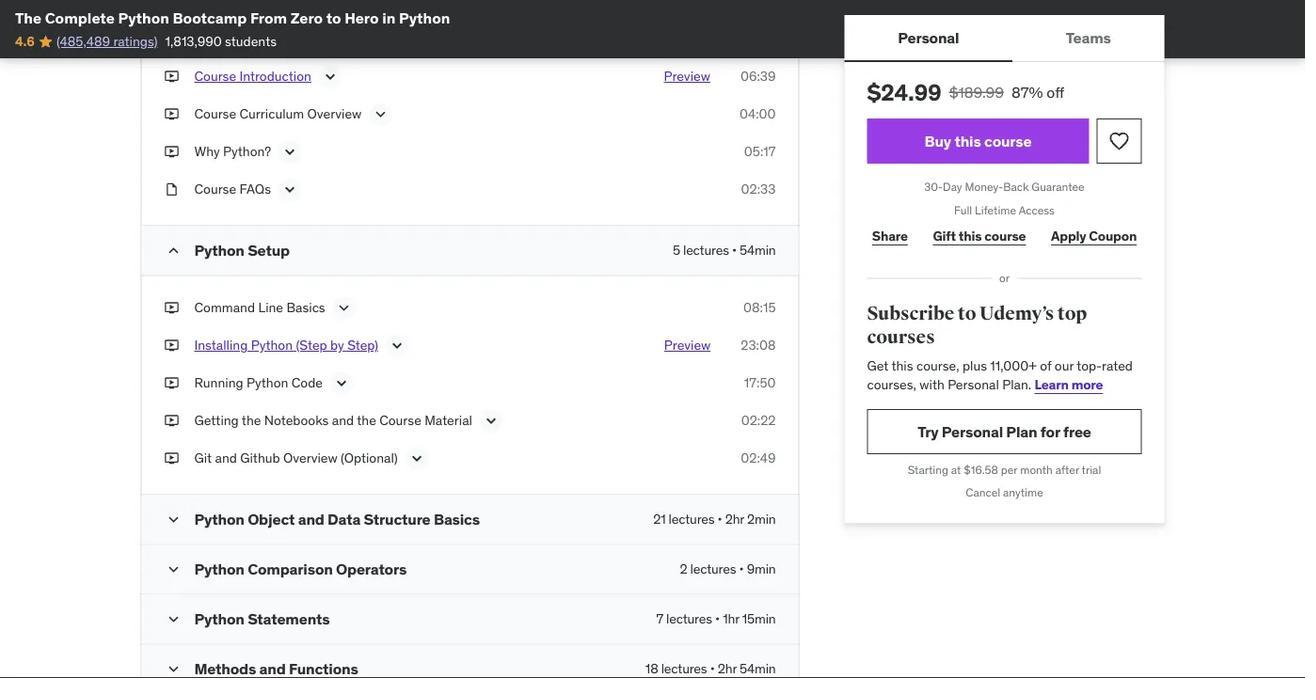 Task type: locate. For each thing, give the bounding box(es) containing it.
$16.58
[[964, 462, 998, 477]]

0 vertical spatial small image
[[164, 561, 183, 579]]

preview left 06:39
[[664, 68, 710, 85]]

0 horizontal spatial to
[[326, 8, 341, 27]]

1 small image from the top
[[164, 561, 183, 579]]

this inside get this course, plus 11,000+ of our top-rated courses, with personal plan.
[[892, 358, 913, 375]]

overview
[[307, 106, 362, 123], [283, 450, 338, 467]]

of
[[1040, 358, 1052, 375]]

and right git
[[215, 450, 237, 467]]

personal button
[[845, 15, 1013, 60]]

overview right curriculum
[[307, 106, 362, 123]]

2 small image from the top
[[164, 511, 183, 530]]

1 vertical spatial 54min
[[740, 661, 776, 678]]

access
[[1019, 203, 1055, 217]]

full
[[954, 203, 972, 217]]

show lecture description image for running python code
[[332, 374, 351, 393]]

installing
[[194, 337, 248, 354]]

python right in in the left top of the page
[[399, 8, 450, 27]]

python object and data structure basics
[[194, 510, 480, 529]]

xsmall image for git
[[164, 450, 179, 468]]

course down 1,813,990 students
[[194, 68, 236, 85]]

auto-welcome message
[[194, 30, 338, 47]]

0 vertical spatial personal
[[898, 28, 959, 47]]

personal up the $16.58
[[942, 422, 1003, 441]]

2
[[680, 561, 687, 578]]

1 vertical spatial personal
[[948, 376, 999, 393]]

2 xsmall image from the top
[[164, 105, 179, 124]]

1 vertical spatial preview
[[664, 337, 711, 354]]

git and github overview (optional)
[[194, 450, 398, 467]]

getting the notebooks and the course material
[[194, 412, 472, 429]]

python?
[[223, 143, 271, 160]]

and up (optional)
[[332, 412, 354, 429]]

coupon
[[1089, 228, 1137, 245]]

lectures for python object and data structure basics
[[669, 511, 715, 528]]

2hr for 2hr 2min
[[725, 511, 744, 528]]

show lecture description image right code
[[332, 374, 351, 393]]

getting
[[194, 412, 239, 429]]

3 xsmall image from the top
[[164, 143, 179, 161]]

course up why
[[194, 106, 236, 123]]

$24.99 $189.99 87% off
[[867, 78, 1064, 106]]

4 xsmall image from the top
[[164, 374, 179, 393]]

• for python statements
[[715, 611, 720, 628]]

lectures right the 7
[[666, 611, 712, 628]]

21 lectures • 2hr 2min
[[653, 511, 776, 528]]

learn more
[[1035, 376, 1103, 393]]

course for gift this course
[[985, 228, 1026, 245]]

course,
[[917, 358, 959, 375]]

lectures right 5
[[683, 242, 729, 259]]

small image for python object and data structure basics
[[164, 511, 183, 530]]

course faqs
[[194, 181, 271, 198]]

• down 7 lectures • 1hr 15min
[[710, 661, 715, 678]]

show lecture description image
[[371, 105, 390, 124], [281, 143, 299, 162], [388, 337, 407, 355], [482, 412, 501, 431], [407, 450, 426, 468]]

get
[[867, 358, 889, 375]]

2 small image from the top
[[164, 611, 183, 629]]

the right "getting"
[[242, 412, 261, 429]]

show lecture description image for course curriculum overview
[[371, 105, 390, 124]]

xsmall image for course curriculum overview
[[164, 105, 179, 124]]

lifetime
[[975, 203, 1016, 217]]

subscribe
[[867, 302, 954, 325]]

1 vertical spatial 2hr
[[718, 661, 737, 678]]

0 vertical spatial this
[[955, 131, 981, 150]]

course for course introduction
[[194, 68, 236, 85]]

06:39
[[741, 68, 776, 85]]

top
[[1058, 302, 1087, 325]]

2 54min from the top
[[740, 661, 776, 678]]

tab list
[[845, 15, 1165, 62]]

1 vertical spatial this
[[959, 228, 982, 245]]

$189.99
[[949, 82, 1004, 102]]

course
[[984, 131, 1032, 150], [985, 228, 1026, 245]]

gift this course link
[[928, 218, 1031, 256]]

2 xsmall image from the top
[[164, 299, 179, 317]]

personal up $24.99
[[898, 28, 959, 47]]

this
[[955, 131, 981, 150], [959, 228, 982, 245], [892, 358, 913, 375]]

teams
[[1066, 28, 1111, 47]]

02:49
[[741, 450, 776, 467]]

54min up 08:15
[[740, 242, 776, 259]]

0 vertical spatial course
[[984, 131, 1032, 150]]

basics right structure
[[434, 510, 480, 529]]

running
[[194, 375, 243, 392]]

rated
[[1102, 358, 1133, 375]]

(optional)
[[341, 450, 398, 467]]

• left 2min
[[718, 511, 722, 528]]

23:08
[[741, 337, 776, 354]]

github
[[240, 450, 280, 467]]

30-day money-back guarantee full lifetime access
[[924, 179, 1085, 217]]

by
[[330, 337, 344, 354]]

to left udemy's on the top of page
[[958, 302, 976, 325]]

1hr
[[723, 611, 739, 628]]

course for course faqs
[[194, 181, 236, 198]]

overview down notebooks
[[283, 450, 338, 467]]

small image
[[164, 561, 183, 579], [164, 611, 183, 629], [164, 660, 183, 679]]

0 vertical spatial 54min
[[740, 242, 776, 259]]

basics
[[286, 299, 325, 316], [434, 510, 480, 529]]

preview left 23:08
[[664, 337, 711, 354]]

2 horizontal spatial and
[[332, 412, 354, 429]]

xsmall image left git
[[164, 450, 179, 468]]

$24.99
[[867, 78, 942, 106]]

1 horizontal spatial to
[[958, 302, 976, 325]]

0 horizontal spatial the
[[242, 412, 261, 429]]

2 preview from the top
[[664, 337, 711, 354]]

personal inside get this course, plus 11,000+ of our top-rated courses, with personal plan.
[[948, 376, 999, 393]]

0 horizontal spatial basics
[[286, 299, 325, 316]]

1 vertical spatial and
[[215, 450, 237, 467]]

04:00
[[740, 106, 776, 123]]

subscribe to udemy's top courses
[[867, 302, 1087, 349]]

1 horizontal spatial and
[[298, 510, 324, 529]]

small image for python statements
[[164, 611, 183, 629]]

0 vertical spatial basics
[[286, 299, 325, 316]]

0 horizontal spatial and
[[215, 450, 237, 467]]

1 vertical spatial small image
[[164, 511, 183, 530]]

plus
[[963, 358, 987, 375]]

3 xsmall image from the top
[[164, 337, 179, 355]]

lectures for python setup
[[683, 242, 729, 259]]

2hr down 1hr
[[718, 661, 737, 678]]

• right 5
[[732, 242, 737, 259]]

this up the courses,
[[892, 358, 913, 375]]

course inside button
[[194, 68, 236, 85]]

1 horizontal spatial the
[[357, 412, 376, 429]]

1 vertical spatial to
[[958, 302, 976, 325]]

xsmall image left command
[[164, 299, 179, 317]]

personal down plus
[[948, 376, 999, 393]]

buy this course
[[925, 131, 1032, 150]]

lectures right the 2
[[690, 561, 736, 578]]

to
[[326, 8, 341, 27], [958, 302, 976, 325]]

1 xsmall image from the top
[[164, 30, 179, 48]]

0 vertical spatial and
[[332, 412, 354, 429]]

small image
[[164, 242, 183, 260], [164, 511, 183, 530]]

0 vertical spatial 2hr
[[725, 511, 744, 528]]

1 vertical spatial overview
[[283, 450, 338, 467]]

statements
[[248, 610, 330, 629]]

course up back
[[984, 131, 1032, 150]]

54min down 15min
[[740, 661, 776, 678]]

learn
[[1035, 376, 1069, 393]]

course left 'material'
[[379, 412, 421, 429]]

2 vertical spatial this
[[892, 358, 913, 375]]

course down why
[[194, 181, 236, 198]]

course for buy this course
[[984, 131, 1032, 150]]

0 vertical spatial preview
[[664, 68, 710, 85]]

2hr left 2min
[[725, 511, 744, 528]]

comparison
[[248, 560, 333, 579]]

xsmall image
[[164, 30, 179, 48], [164, 299, 179, 317], [164, 337, 179, 355], [164, 374, 179, 393], [164, 450, 179, 468]]

0 vertical spatial small image
[[164, 242, 183, 260]]

to right zero
[[326, 8, 341, 27]]

xsmall image left installing
[[164, 337, 179, 355]]

0 vertical spatial overview
[[307, 106, 362, 123]]

at
[[951, 462, 961, 477]]

xsmall image left running
[[164, 374, 179, 393]]

course curriculum overview
[[194, 106, 362, 123]]

python up the ratings)
[[118, 8, 169, 27]]

python down line
[[251, 337, 293, 354]]

preview for 23:08
[[664, 337, 711, 354]]

2 vertical spatial small image
[[164, 660, 183, 679]]

2hr
[[725, 511, 744, 528], [718, 661, 737, 678]]

0 vertical spatial to
[[326, 8, 341, 27]]

with
[[920, 376, 945, 393]]

5 xsmall image from the top
[[164, 412, 179, 430]]

gift this course
[[933, 228, 1026, 245]]

course down lifetime
[[985, 228, 1026, 245]]

the up (optional)
[[357, 412, 376, 429]]

xsmall image for getting the notebooks and the course material
[[164, 412, 179, 430]]

small image for python setup
[[164, 242, 183, 260]]

• left 9min
[[739, 561, 744, 578]]

basics right line
[[286, 299, 325, 316]]

• left 1hr
[[715, 611, 720, 628]]

show lecture description image for command line basics
[[335, 299, 354, 318]]

this for gift
[[959, 228, 982, 245]]

python comparison operators
[[194, 560, 407, 579]]

02:22
[[741, 412, 776, 429]]

udemy's
[[980, 302, 1054, 325]]

5 xsmall image from the top
[[164, 450, 179, 468]]

lectures right 21
[[669, 511, 715, 528]]

xsmall image for running
[[164, 374, 179, 393]]

1 vertical spatial small image
[[164, 611, 183, 629]]

this right gift at right
[[959, 228, 982, 245]]

xsmall image for why python?
[[164, 143, 179, 161]]

05:17
[[744, 143, 776, 160]]

15min
[[742, 611, 776, 628]]

free
[[1063, 422, 1091, 441]]

2 lectures • 9min
[[680, 561, 776, 578]]

show lecture description image right faqs
[[280, 180, 299, 199]]

this right buy
[[955, 131, 981, 150]]

4 xsmall image from the top
[[164, 180, 179, 199]]

bootcamp
[[173, 8, 247, 27]]

the
[[242, 412, 261, 429], [357, 412, 376, 429]]

buy this course button
[[867, 119, 1089, 164]]

introduction
[[239, 68, 311, 85]]

personal inside button
[[898, 28, 959, 47]]

54min
[[740, 242, 776, 259], [740, 661, 776, 678]]

1 preview from the top
[[664, 68, 710, 85]]

course inside button
[[984, 131, 1032, 150]]

starting
[[908, 462, 949, 477]]

installing python (step by step) button
[[194, 337, 378, 359]]

and left data
[[298, 510, 324, 529]]

show lecture description image for course faqs
[[280, 180, 299, 199]]

1 small image from the top
[[164, 242, 183, 260]]

1 vertical spatial course
[[985, 228, 1026, 245]]

xsmall image right the ratings)
[[164, 30, 179, 48]]

this inside button
[[955, 131, 981, 150]]

show lecture description image
[[321, 68, 340, 86], [280, 180, 299, 199], [335, 299, 354, 318], [332, 374, 351, 393]]

xsmall image for course faqs
[[164, 180, 179, 199]]

show lecture description image up by
[[335, 299, 354, 318]]

python left object
[[194, 510, 244, 529]]

per
[[1001, 462, 1018, 477]]

17:50
[[744, 375, 776, 392]]

1 vertical spatial basics
[[434, 510, 480, 529]]

xsmall image
[[164, 68, 179, 86], [164, 105, 179, 124], [164, 143, 179, 161], [164, 180, 179, 199], [164, 412, 179, 430]]



Task type: describe. For each thing, give the bounding box(es) containing it.
(485,489
[[56, 33, 110, 50]]

course for course curriculum overview
[[194, 106, 236, 123]]

python inside button
[[251, 337, 293, 354]]

08:15
[[743, 299, 776, 316]]

courses,
[[867, 376, 917, 393]]

material
[[425, 412, 472, 429]]

2 vertical spatial personal
[[942, 422, 1003, 441]]

preview for 06:39
[[664, 68, 710, 85]]

course introduction
[[194, 68, 311, 85]]

command line basics
[[194, 299, 325, 316]]

3 small image from the top
[[164, 660, 183, 679]]

tab list containing personal
[[845, 15, 1165, 62]]

python left code
[[247, 375, 288, 392]]

lectures for python comparison operators
[[690, 561, 736, 578]]

this for buy
[[955, 131, 981, 150]]

guarantee
[[1032, 179, 1085, 194]]

teams button
[[1013, 15, 1165, 60]]

30-
[[924, 179, 943, 194]]

ratings)
[[113, 33, 158, 50]]

lectures for python statements
[[666, 611, 712, 628]]

buy
[[925, 131, 951, 150]]

students
[[225, 33, 277, 50]]

month
[[1020, 462, 1053, 477]]

code
[[292, 375, 323, 392]]

python left setup on the left of page
[[194, 241, 244, 260]]

get this course, plus 11,000+ of our top-rated courses, with personal plan.
[[867, 358, 1133, 393]]

show lecture description image for git and github overview (optional)
[[407, 450, 426, 468]]

apply coupon
[[1051, 228, 1137, 245]]

• for python comparison operators
[[739, 561, 744, 578]]

object
[[248, 510, 295, 529]]

gift
[[933, 228, 956, 245]]

apply coupon button
[[1046, 218, 1142, 256]]

command
[[194, 299, 255, 316]]

02:33
[[741, 181, 776, 198]]

wishlist image
[[1108, 130, 1131, 152]]

operators
[[336, 560, 407, 579]]

plan.
[[1002, 376, 1032, 393]]

show lecture description image down the message
[[321, 68, 340, 86]]

apply
[[1051, 228, 1086, 245]]

5
[[673, 242, 680, 259]]

18 lectures • 2hr 54min
[[645, 661, 776, 678]]

starting at $16.58 per month after trial cancel anytime
[[908, 462, 1101, 500]]

4.6
[[15, 33, 34, 50]]

(step
[[296, 337, 327, 354]]

day
[[943, 179, 962, 194]]

more
[[1072, 376, 1103, 393]]

share button
[[867, 218, 913, 256]]

this for get
[[892, 358, 913, 375]]

1 xsmall image from the top
[[164, 68, 179, 86]]

data
[[328, 510, 361, 529]]

7
[[656, 611, 663, 628]]

top-
[[1077, 358, 1102, 375]]

2hr for 2hr 54min
[[718, 661, 737, 678]]

5 lectures • 54min
[[673, 242, 776, 259]]

show lecture description image for getting the notebooks and the course material
[[482, 412, 501, 431]]

running python code
[[194, 375, 323, 392]]

message
[[285, 30, 338, 47]]

cancel
[[966, 486, 1001, 500]]

zero
[[290, 8, 323, 27]]

(485,489 ratings)
[[56, 33, 158, 50]]

off
[[1047, 82, 1064, 102]]

try personal plan for free link
[[867, 409, 1142, 454]]

• for python object and data structure basics
[[718, 511, 722, 528]]

python up 'python statements' on the left bottom of the page
[[194, 560, 244, 579]]

python setup
[[194, 241, 290, 260]]

python statements
[[194, 610, 330, 629]]

small image for python comparison operators
[[164, 561, 183, 579]]

anytime
[[1003, 486, 1043, 500]]

1 horizontal spatial basics
[[434, 510, 480, 529]]

2 vertical spatial and
[[298, 510, 324, 529]]

11,000+
[[990, 358, 1037, 375]]

installing python (step by step)
[[194, 337, 378, 354]]

xsmall image for command
[[164, 299, 179, 317]]

back
[[1003, 179, 1029, 194]]

python left statements
[[194, 610, 244, 629]]

from
[[250, 8, 287, 27]]

2min
[[747, 511, 776, 528]]

lectures right the 18
[[661, 661, 707, 678]]

trial
[[1082, 462, 1101, 477]]

show lecture description image for why python?
[[281, 143, 299, 162]]

share
[[872, 228, 908, 245]]

1 the from the left
[[242, 412, 261, 429]]

18
[[645, 661, 658, 678]]

the
[[15, 8, 41, 27]]

why python?
[[194, 143, 271, 160]]

faqs
[[239, 181, 271, 198]]

1 54min from the top
[[740, 242, 776, 259]]

our
[[1055, 358, 1074, 375]]

setup
[[248, 241, 290, 260]]

21
[[653, 511, 666, 528]]

curriculum
[[239, 106, 304, 123]]

welcome
[[227, 30, 282, 47]]

1,813,990 students
[[165, 33, 277, 50]]

• for python setup
[[732, 242, 737, 259]]

auto-
[[194, 30, 227, 47]]

structure
[[364, 510, 431, 529]]

notebooks
[[264, 412, 329, 429]]

to inside subscribe to udemy's top courses
[[958, 302, 976, 325]]

courses
[[867, 326, 935, 349]]

2 the from the left
[[357, 412, 376, 429]]

why
[[194, 143, 220, 160]]



Task type: vqa. For each thing, say whether or not it's contained in the screenshot.
Try Personal Plan For Free "link"
yes



